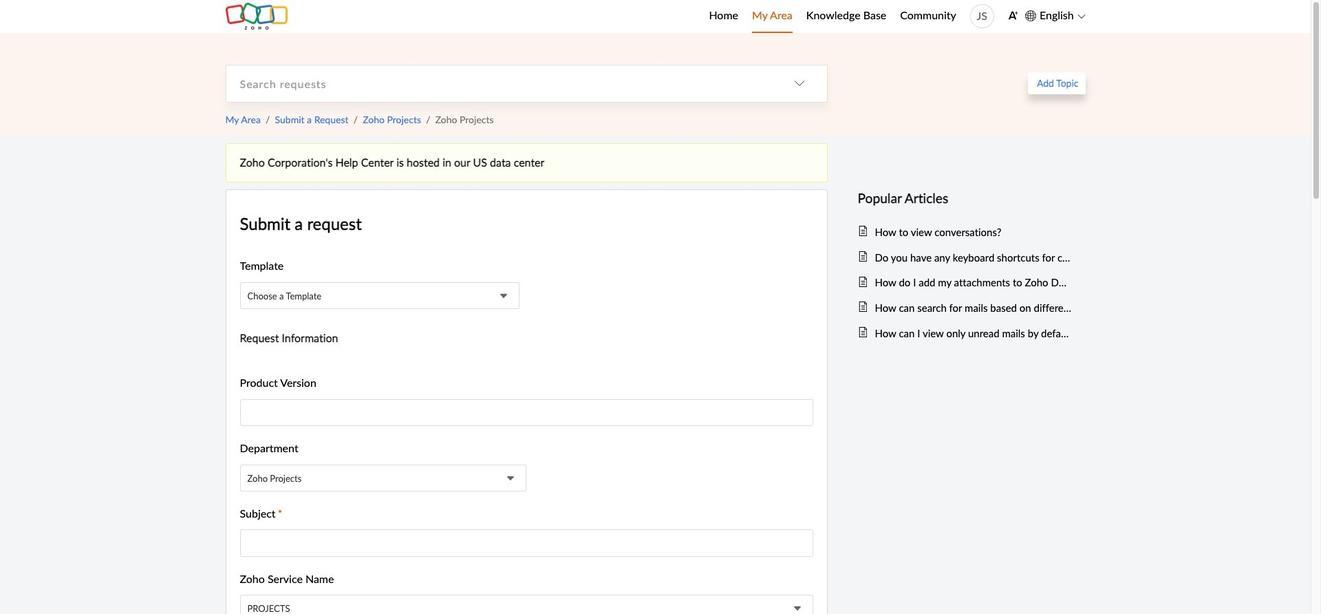 Task type: vqa. For each thing, say whether or not it's contained in the screenshot.
Search articles field
no



Task type: locate. For each thing, give the bounding box(es) containing it.
choose category image
[[794, 78, 805, 89]]

Search requests  field
[[226, 65, 772, 102]]

heading
[[858, 188, 1072, 209]]

user preference image
[[1008, 10, 1019, 21]]



Task type: describe. For each thing, give the bounding box(es) containing it.
user preference element
[[1008, 6, 1019, 27]]

choose category element
[[772, 65, 827, 102]]

choose languages element
[[1026, 7, 1086, 25]]



